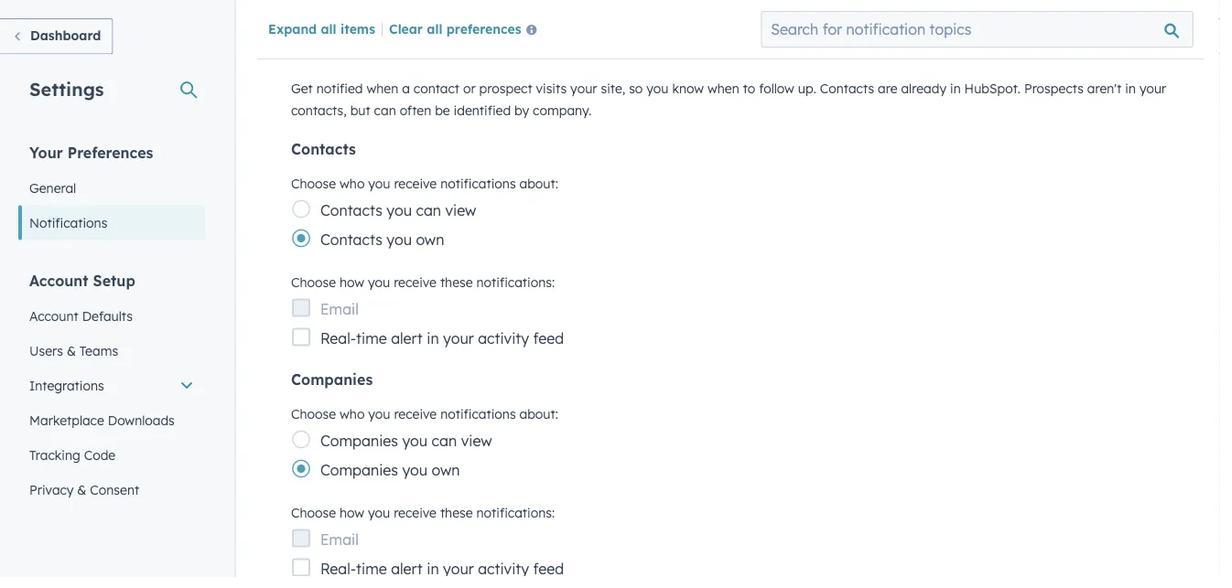 Task type: vqa. For each thing, say whether or not it's contained in the screenshot.
thumbsUp Image
no



Task type: describe. For each thing, give the bounding box(es) containing it.
email for companies you own
[[320, 531, 359, 549]]

integrations
[[29, 378, 104, 394]]

users & teams
[[29, 343, 118, 359]]

get
[[291, 81, 313, 97]]

setup
[[93, 271, 135, 290]]

get notified when a contact or prospect visits your site, so you know when to follow up. contacts are already in hubspot. prospects aren't in your contacts, but can often be identified by company.
[[291, 81, 1166, 119]]

you up contacts you can view
[[368, 176, 390, 192]]

by
[[514, 103, 529, 119]]

2 horizontal spatial in
[[1125, 81, 1136, 97]]

follow
[[759, 81, 794, 97]]

2 horizontal spatial your
[[1139, 81, 1166, 97]]

how for contacts
[[340, 275, 364, 291]]

view for contacts you can view
[[445, 201, 476, 220]]

1 choose from the top
[[291, 176, 336, 192]]

contacts for contacts you can view
[[320, 201, 382, 220]]

expand all items
[[268, 20, 375, 36]]

your preferences
[[29, 143, 153, 162]]

site,
[[601, 81, 625, 97]]

teams
[[79, 343, 118, 359]]

account defaults
[[29, 308, 133, 324]]

who for companies
[[340, 406, 365, 422]]

feed
[[533, 329, 564, 348]]

all for clear
[[427, 20, 442, 36]]

1 when from the left
[[367, 81, 398, 97]]

3 choose from the top
[[291, 406, 336, 422]]

real-
[[320, 329, 356, 348]]

you up 'contacts you own'
[[387, 201, 412, 220]]

your
[[29, 143, 63, 162]]

up.
[[798, 81, 816, 97]]

visits inside get notified when a contact or prospect visits your site, so you know when to follow up. contacts are already in hubspot. prospects aren't in your contacts, but can often be identified by company.
[[536, 81, 567, 97]]

items
[[340, 20, 375, 36]]

& for users
[[67, 343, 76, 359]]

hubspot.
[[964, 81, 1021, 97]]

notified
[[316, 81, 363, 97]]

account for account setup
[[29, 271, 88, 290]]

choose how you receive these notifications: for contacts you own
[[291, 275, 555, 291]]

clear all preferences
[[389, 20, 521, 36]]

or
[[463, 81, 476, 97]]

prospects
[[1024, 81, 1084, 97]]

contacts you own
[[320, 231, 444, 249]]

these for companies you own
[[440, 505, 473, 521]]

website visits
[[291, 45, 392, 63]]

your preferences element
[[18, 142, 205, 240]]

account defaults link
[[18, 299, 205, 334]]

dashboard link
[[0, 18, 113, 54]]

0 vertical spatial companies
[[291, 371, 373, 389]]

often
[[400, 103, 431, 119]]

you up 'companies you own'
[[402, 432, 428, 450]]

& for privacy
[[77, 482, 86, 498]]

Search for notification topics search field
[[761, 11, 1193, 48]]

to
[[743, 81, 755, 97]]

how for companies
[[340, 505, 364, 521]]

contacts for contacts
[[291, 140, 356, 158]]

you down 'contacts you own'
[[368, 275, 390, 291]]

you down companies you can view
[[402, 461, 428, 480]]

marketplace
[[29, 412, 104, 428]]

preferences
[[446, 20, 521, 36]]

own for companies you own
[[432, 461, 460, 480]]

defaults
[[82, 308, 133, 324]]

tracking
[[29, 447, 80, 463]]

companies for companies you own
[[320, 461, 398, 480]]

4 receive from the top
[[394, 505, 437, 521]]

companies you own
[[320, 461, 460, 480]]

marketplace downloads
[[29, 412, 175, 428]]

view for companies you can view
[[461, 432, 492, 450]]

account setup
[[29, 271, 135, 290]]

all for expand
[[321, 20, 336, 36]]

expand
[[268, 20, 317, 36]]

you down contacts you can view
[[387, 231, 412, 249]]

settings
[[29, 77, 104, 100]]

dashboard
[[30, 27, 101, 43]]

tracking code link
[[18, 438, 205, 473]]

1 horizontal spatial your
[[570, 81, 597, 97]]



Task type: locate. For each thing, give the bounding box(es) containing it.
visits up company.
[[536, 81, 567, 97]]

2 all from the left
[[427, 20, 442, 36]]

you down 'companies you own'
[[368, 505, 390, 521]]

choose who you receive notifications about: up contacts you can view
[[291, 176, 558, 192]]

notifications
[[440, 176, 516, 192], [440, 406, 516, 422]]

1 these from the top
[[440, 275, 473, 291]]

own down contacts you can view
[[416, 231, 444, 249]]

choose how you receive these notifications: for companies you own
[[291, 505, 555, 521]]

contacts,
[[291, 103, 347, 119]]

2 choose from the top
[[291, 275, 336, 291]]

how down 'companies you own'
[[340, 505, 364, 521]]

general
[[29, 180, 76, 196]]

companies down real-
[[291, 371, 373, 389]]

1 vertical spatial about:
[[519, 406, 558, 422]]

general link
[[18, 171, 205, 205]]

1 vertical spatial companies
[[320, 432, 398, 450]]

0 vertical spatial email
[[320, 300, 359, 319]]

1 vertical spatial account
[[29, 308, 79, 324]]

when left to
[[707, 81, 739, 97]]

users & teams link
[[18, 334, 205, 368]]

notifications for contacts you can view
[[440, 176, 516, 192]]

know
[[672, 81, 704, 97]]

can right "but"
[[374, 103, 396, 119]]

prospect
[[479, 81, 532, 97]]

notifications: for companies you can view
[[476, 505, 555, 521]]

be
[[435, 103, 450, 119]]

choose how you receive these notifications: up alert
[[291, 275, 555, 291]]

clear
[[389, 20, 423, 36]]

0 horizontal spatial visits
[[354, 45, 392, 63]]

can inside get notified when a contact or prospect visits your site, so you know when to follow up. contacts are already in hubspot. prospects aren't in your contacts, but can often be identified by company.
[[374, 103, 396, 119]]

companies down companies you can view
[[320, 461, 398, 480]]

1 vertical spatial notifications
[[440, 406, 516, 422]]

can up 'companies you own'
[[432, 432, 457, 450]]

1 receive from the top
[[394, 176, 437, 192]]

in right the aren't
[[1125, 81, 1136, 97]]

2 choose how you receive these notifications: from the top
[[291, 505, 555, 521]]

email
[[320, 300, 359, 319], [320, 531, 359, 549]]

& right users
[[67, 343, 76, 359]]

2 when from the left
[[707, 81, 739, 97]]

0 vertical spatial account
[[29, 271, 88, 290]]

about: for contacts you can view
[[519, 176, 558, 192]]

0 horizontal spatial in
[[427, 329, 439, 348]]

own for contacts you own
[[416, 231, 444, 249]]

1 about: from the top
[[519, 176, 558, 192]]

2 choose who you receive notifications about: from the top
[[291, 406, 558, 422]]

all
[[321, 20, 336, 36], [427, 20, 442, 36]]

choose up real-
[[291, 275, 336, 291]]

0 vertical spatial visits
[[354, 45, 392, 63]]

expand all items button
[[268, 20, 375, 36]]

contacts up 'contacts you own'
[[320, 201, 382, 220]]

contacts right up.
[[820, 81, 874, 97]]

2 vertical spatial companies
[[320, 461, 398, 480]]

3 receive from the top
[[394, 406, 437, 422]]

website visits button
[[270, 45, 1187, 63]]

visits down items
[[354, 45, 392, 63]]

2 receive from the top
[[394, 275, 437, 291]]

1 choose how you receive these notifications: from the top
[[291, 275, 555, 291]]

choose who you receive notifications about: for companies
[[291, 406, 558, 422]]

these down 'companies you own'
[[440, 505, 473, 521]]

own
[[416, 231, 444, 249], [432, 461, 460, 480]]

companies
[[291, 371, 373, 389], [320, 432, 398, 450], [320, 461, 398, 480]]

choose down 'companies you own'
[[291, 505, 336, 521]]

0 vertical spatial who
[[340, 176, 365, 192]]

0 horizontal spatial when
[[367, 81, 398, 97]]

already
[[901, 81, 946, 97]]

activity
[[478, 329, 529, 348]]

about: down by
[[519, 176, 558, 192]]

all right 'clear'
[[427, 20, 442, 36]]

0 vertical spatial choose who you receive notifications about:
[[291, 176, 558, 192]]

email down 'companies you own'
[[320, 531, 359, 549]]

alert
[[391, 329, 423, 348]]

0 horizontal spatial all
[[321, 20, 336, 36]]

1 who from the top
[[340, 176, 365, 192]]

clear all preferences button
[[389, 19, 544, 41]]

choose down contacts,
[[291, 176, 336, 192]]

notifications down identified at the left of the page
[[440, 176, 516, 192]]

in right the already
[[950, 81, 961, 97]]

who up companies you can view
[[340, 406, 365, 422]]

can for companies
[[432, 432, 457, 450]]

0 vertical spatial how
[[340, 275, 364, 291]]

about: for companies you can view
[[519, 406, 558, 422]]

0 vertical spatial &
[[67, 343, 76, 359]]

1 email from the top
[[320, 300, 359, 319]]

0 vertical spatial about:
[[519, 176, 558, 192]]

companies for companies you can view
[[320, 432, 398, 450]]

how
[[340, 275, 364, 291], [340, 505, 364, 521]]

1 notifications: from the top
[[476, 275, 555, 291]]

when
[[367, 81, 398, 97], [707, 81, 739, 97]]

1 horizontal spatial all
[[427, 20, 442, 36]]

are
[[878, 81, 897, 97]]

these
[[440, 275, 473, 291], [440, 505, 473, 521]]

receive
[[394, 176, 437, 192], [394, 275, 437, 291], [394, 406, 437, 422], [394, 505, 437, 521]]

privacy
[[29, 482, 74, 498]]

0 horizontal spatial &
[[67, 343, 76, 359]]

view
[[445, 201, 476, 220], [461, 432, 492, 450]]

1 horizontal spatial visits
[[536, 81, 567, 97]]

0 vertical spatial view
[[445, 201, 476, 220]]

1 vertical spatial view
[[461, 432, 492, 450]]

1 vertical spatial own
[[432, 461, 460, 480]]

you
[[646, 81, 669, 97], [368, 176, 390, 192], [387, 201, 412, 220], [387, 231, 412, 249], [368, 275, 390, 291], [368, 406, 390, 422], [402, 432, 428, 450], [402, 461, 428, 480], [368, 505, 390, 521]]

privacy & consent link
[[18, 473, 205, 508]]

1 vertical spatial &
[[77, 482, 86, 498]]

consent
[[90, 482, 139, 498]]

1 horizontal spatial &
[[77, 482, 86, 498]]

notifications: for contacts you can view
[[476, 275, 555, 291]]

1 vertical spatial how
[[340, 505, 364, 521]]

who for contacts
[[340, 176, 365, 192]]

contact
[[413, 81, 460, 97]]

these for contacts you own
[[440, 275, 473, 291]]

can for contacts
[[416, 201, 441, 220]]

2 account from the top
[[29, 308, 79, 324]]

1 how from the top
[[340, 275, 364, 291]]

these up real-time alert in your activity feed
[[440, 275, 473, 291]]

0 vertical spatial notifications
[[440, 176, 516, 192]]

account
[[29, 271, 88, 290], [29, 308, 79, 324]]

0 vertical spatial these
[[440, 275, 473, 291]]

email for contacts you own
[[320, 300, 359, 319]]

when left the a
[[367, 81, 398, 97]]

choose who you receive notifications about: for contacts
[[291, 176, 558, 192]]

your
[[570, 81, 597, 97], [1139, 81, 1166, 97], [443, 329, 474, 348]]

own down companies you can view
[[432, 461, 460, 480]]

4 choose from the top
[[291, 505, 336, 521]]

receive down 'companies you own'
[[394, 505, 437, 521]]

but
[[350, 103, 370, 119]]

about: down feed
[[519, 406, 558, 422]]

account up account defaults
[[29, 271, 88, 290]]

0 horizontal spatial your
[[443, 329, 474, 348]]

contacts down contacts you can view
[[320, 231, 382, 249]]

downloads
[[108, 412, 175, 428]]

choose who you receive notifications about: up companies you can view
[[291, 406, 558, 422]]

1 vertical spatial visits
[[536, 81, 567, 97]]

account up users
[[29, 308, 79, 324]]

2 notifications: from the top
[[476, 505, 555, 521]]

aren't
[[1087, 81, 1121, 97]]

account setup element
[[18, 270, 205, 542]]

choose how you receive these notifications: down 'companies you own'
[[291, 505, 555, 521]]

companies you can view
[[320, 432, 492, 450]]

your left "activity"
[[443, 329, 474, 348]]

your left site,
[[570, 81, 597, 97]]

2 notifications from the top
[[440, 406, 516, 422]]

can up 'contacts you own'
[[416, 201, 441, 220]]

all inside button
[[427, 20, 442, 36]]

you right so
[[646, 81, 669, 97]]

1 vertical spatial choose how you receive these notifications:
[[291, 505, 555, 521]]

1 notifications from the top
[[440, 176, 516, 192]]

marketplace downloads link
[[18, 403, 205, 438]]

notifications up companies you can view
[[440, 406, 516, 422]]

receive down 'contacts you own'
[[394, 275, 437, 291]]

identified
[[454, 103, 511, 119]]

contacts you can view
[[320, 201, 476, 220]]

code
[[84, 447, 116, 463]]

preferences
[[67, 143, 153, 162]]

contacts down contacts,
[[291, 140, 356, 158]]

choose
[[291, 176, 336, 192], [291, 275, 336, 291], [291, 406, 336, 422], [291, 505, 336, 521]]

website
[[291, 45, 349, 63]]

1 vertical spatial email
[[320, 531, 359, 549]]

0 vertical spatial own
[[416, 231, 444, 249]]

choose how you receive these notifications:
[[291, 275, 555, 291], [291, 505, 555, 521]]

1 vertical spatial choose who you receive notifications about:
[[291, 406, 558, 422]]

2 email from the top
[[320, 531, 359, 549]]

account for account defaults
[[29, 308, 79, 324]]

0 vertical spatial choose how you receive these notifications:
[[291, 275, 555, 291]]

notifications link
[[18, 205, 205, 240]]

1 horizontal spatial when
[[707, 81, 739, 97]]

1 all from the left
[[321, 20, 336, 36]]

visits
[[354, 45, 392, 63], [536, 81, 567, 97]]

privacy & consent
[[29, 482, 139, 498]]

integrations button
[[18, 368, 205, 403]]

users
[[29, 343, 63, 359]]

notifications
[[29, 215, 107, 231]]

2 who from the top
[[340, 406, 365, 422]]

time
[[356, 329, 387, 348]]

2 these from the top
[[440, 505, 473, 521]]

so
[[629, 81, 643, 97]]

&
[[67, 343, 76, 359], [77, 482, 86, 498]]

all up 'website'
[[321, 20, 336, 36]]

contacts
[[820, 81, 874, 97], [291, 140, 356, 158], [320, 201, 382, 220], [320, 231, 382, 249]]

tracking code
[[29, 447, 116, 463]]

notifications for companies you can view
[[440, 406, 516, 422]]

your right the aren't
[[1139, 81, 1166, 97]]

how down 'contacts you own'
[[340, 275, 364, 291]]

0 vertical spatial notifications:
[[476, 275, 555, 291]]

who
[[340, 176, 365, 192], [340, 406, 365, 422]]

& right privacy
[[77, 482, 86, 498]]

in
[[950, 81, 961, 97], [1125, 81, 1136, 97], [427, 329, 439, 348]]

choose down real-
[[291, 406, 336, 422]]

receive up companies you can view
[[394, 406, 437, 422]]

receive up contacts you can view
[[394, 176, 437, 192]]

1 vertical spatial can
[[416, 201, 441, 220]]

notifications:
[[476, 275, 555, 291], [476, 505, 555, 521]]

you up companies you can view
[[368, 406, 390, 422]]

a
[[402, 81, 410, 97]]

in right alert
[[427, 329, 439, 348]]

2 vertical spatial can
[[432, 432, 457, 450]]

about:
[[519, 176, 558, 192], [519, 406, 558, 422]]

companies up 'companies you own'
[[320, 432, 398, 450]]

real-time alert in your activity feed
[[320, 329, 564, 348]]

1 vertical spatial who
[[340, 406, 365, 422]]

you inside get notified when a contact or prospect visits your site, so you know when to follow up. contacts are already in hubspot. prospects aren't in your contacts, but can often be identified by company.
[[646, 81, 669, 97]]

contacts for contacts you own
[[320, 231, 382, 249]]

contacts inside get notified when a contact or prospect visits your site, so you know when to follow up. contacts are already in hubspot. prospects aren't in your contacts, but can often be identified by company.
[[820, 81, 874, 97]]

0 vertical spatial can
[[374, 103, 396, 119]]

1 vertical spatial notifications:
[[476, 505, 555, 521]]

can
[[374, 103, 396, 119], [416, 201, 441, 220], [432, 432, 457, 450]]

choose who you receive notifications about:
[[291, 176, 558, 192], [291, 406, 558, 422]]

1 choose who you receive notifications about: from the top
[[291, 176, 558, 192]]

2 about: from the top
[[519, 406, 558, 422]]

who up contacts you can view
[[340, 176, 365, 192]]

email up real-
[[320, 300, 359, 319]]

1 horizontal spatial in
[[950, 81, 961, 97]]

2 how from the top
[[340, 505, 364, 521]]

company.
[[533, 103, 592, 119]]

1 vertical spatial these
[[440, 505, 473, 521]]

1 account from the top
[[29, 271, 88, 290]]



